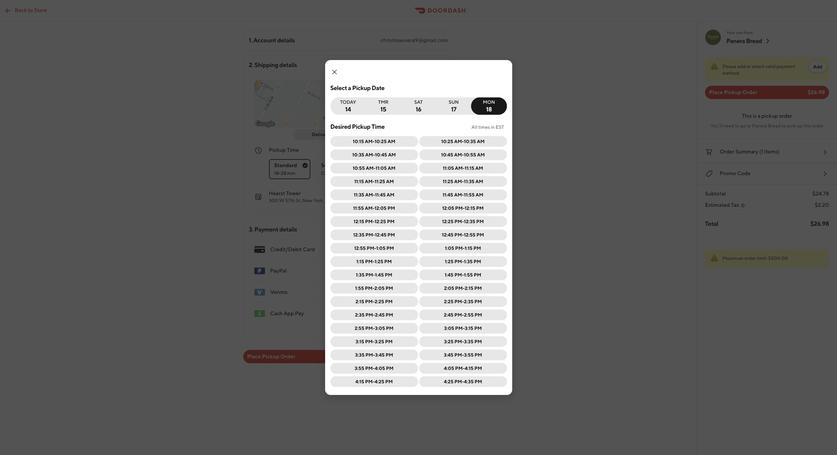 Task type: describe. For each thing, give the bounding box(es) containing it.
credit/debit
[[270, 247, 302, 253]]

1:15 pm-1:25 pm
[[356, 259, 392, 265]]

11:35 inside 11:35 am-11:45 am option
[[354, 192, 364, 198]]

pm for 3:55 pm-4:05 pm
[[386, 366, 394, 372]]

to right go
[[747, 123, 751, 129]]

or
[[747, 64, 751, 69]]

1 vertical spatial 2:35
[[355, 313, 365, 318]]

16
[[416, 106, 421, 113]]

option group containing standard
[[269, 154, 443, 179]]

am for 11:05 am-11:15 am
[[475, 166, 483, 171]]

for
[[346, 162, 353, 169]]

1 vertical spatial bread
[[768, 123, 781, 129]]

10:55 AM-11:05 AM radio
[[330, 163, 418, 174]]

3:55 PM-4:05 PM radio
[[330, 364, 418, 374]]

11:25 AM-11:35 AM radio
[[419, 176, 507, 187]]

select
[[330, 85, 347, 92]]

code
[[737, 170, 751, 177]]

1 horizontal spatial time
[[372, 123, 385, 130]]

pm- for 2:25
[[365, 299, 375, 305]]

12:55 PM-1:05 PM radio
[[330, 243, 418, 254]]

1 vertical spatial place pickup order
[[247, 354, 295, 360]]

pm for 2:25 pm-2:35 pm
[[474, 299, 482, 305]]

panera bread
[[727, 37, 762, 44]]

this is a pickup order
[[742, 113, 792, 119]]

sat
[[414, 100, 423, 105]]

(1
[[759, 149, 763, 155]]

3:45 inside option
[[375, 353, 385, 358]]

promo code
[[720, 170, 751, 177]]

items)
[[764, 149, 780, 155]]

1 horizontal spatial 3:15
[[465, 326, 473, 332]]

pick
[[787, 123, 796, 129]]

2 1:25 from the left
[[445, 259, 454, 265]]

11:15 inside option
[[465, 166, 474, 171]]

1 vertical spatial 3:15
[[356, 340, 364, 345]]

2 horizontal spatial order
[[812, 123, 824, 129]]

11:15 inside radio
[[354, 179, 364, 184]]

desired pickup time
[[330, 123, 385, 130]]

1:45 inside radio
[[445, 273, 453, 278]]

$300.00
[[768, 256, 788, 261]]

am for 11:15 am-11:25 am
[[386, 179, 394, 184]]

11:35 inside 11:25 am-11:35 am radio
[[464, 179, 475, 184]]

2:55 pm-3:05 pm
[[355, 326, 393, 332]]

close image
[[330, 68, 338, 76]]

0 vertical spatial 18–28 min
[[419, 147, 443, 153]]

you'll need to go to panera bread to pick up this order
[[711, 123, 824, 129]]

12:35 inside radio
[[353, 233, 365, 238]]

3:15 pm-3:25 pm
[[356, 340, 393, 345]]

sun
[[449, 100, 459, 105]]

1:25 PM-1:35 PM radio
[[419, 257, 507, 267]]

pickup
[[762, 113, 778, 119]]

order summary (1 items)
[[720, 149, 780, 155]]

to left pick at the top right of the page
[[782, 123, 786, 129]]

12:55 pm-1:05 pm
[[354, 246, 394, 251]]

4:15 pm-4:25 pm
[[355, 380, 393, 385]]

12:15 inside option
[[465, 206, 475, 211]]

1 3:05 from the left
[[375, 326, 385, 332]]

0 horizontal spatial panera
[[727, 37, 745, 44]]

store
[[34, 7, 47, 13]]

1:15 inside radio
[[465, 246, 473, 251]]

pm for 12:25 pm-12:35 pm
[[476, 219, 484, 225]]

pm for 12:35 pm-12:45 pm
[[388, 233, 395, 238]]

limit:
[[757, 256, 767, 261]]

4:25 pm-4:35 pm
[[444, 380, 482, 385]]

go
[[740, 123, 746, 129]]

3:35 inside 3:25 pm-3:35 pm 'option'
[[464, 340, 473, 345]]

3:55 pm-4:05 pm
[[355, 366, 394, 372]]

2:25 pm-2:35 pm
[[444, 299, 482, 305]]

add button
[[809, 61, 826, 72]]

am for 11:35 am-11:45 am
[[387, 192, 394, 198]]

desired
[[330, 123, 351, 130]]

pm- for 3:55
[[454, 353, 464, 358]]

need
[[723, 123, 734, 129]]

subtotal
[[705, 191, 726, 197]]

1 horizontal spatial panera
[[752, 123, 767, 129]]

0 horizontal spatial place
[[247, 354, 261, 360]]

0 vertical spatial min
[[434, 147, 443, 153]]

1 horizontal spatial place
[[709, 89, 723, 96]]

11:05 AM-11:15 AM radio
[[419, 163, 507, 174]]

christinaovera9@gmail.com
[[381, 37, 448, 43]]

2:15 inside option
[[356, 299, 364, 305]]

11:55 inside radio
[[464, 192, 475, 198]]

am for 10:25 am-10:35 am
[[477, 139, 485, 144]]

3:45 pm-3:55 pm
[[444, 353, 482, 358]]

10:25 inside "radio"
[[375, 139, 387, 144]]

12:45 PM-12:55 PM radio
[[419, 230, 507, 241]]

york,
[[313, 198, 324, 204]]

1 vertical spatial $26.98
[[810, 221, 829, 228]]

10:45 inside option
[[375, 152, 387, 158]]

this
[[803, 123, 811, 129]]

3. payment details
[[249, 226, 297, 233]]

back
[[15, 7, 27, 13]]

promo code button
[[705, 169, 829, 179]]

1 2:25 from the left
[[375, 299, 384, 305]]

all times in est
[[472, 125, 504, 130]]

12:45 pm-12:55 pm
[[442, 233, 484, 238]]

cash app pay button
[[249, 303, 448, 325]]

0 horizontal spatial order
[[280, 354, 295, 360]]

0 horizontal spatial time
[[287, 147, 299, 153]]

4:35
[[464, 380, 474, 385]]

3:15 PM-3:25 PM radio
[[330, 337, 418, 348]]

pm- for 4:25
[[365, 380, 375, 385]]

12:05 pm-12:15 pm
[[442, 206, 484, 211]]

11:35 am-11:45 am
[[354, 192, 394, 198]]

4:05 PM-4:15 PM radio
[[419, 364, 507, 374]]

11:15 am-11:25 am
[[354, 179, 394, 184]]

add new payment method image
[[435, 289, 443, 297]]

est
[[496, 125, 504, 130]]

details for 3. payment details
[[279, 226, 297, 233]]

sun 17
[[449, 100, 459, 113]]

pm for 12:05 pm-12:15 pm
[[476, 206, 484, 211]]

10:55 am-11:05 am
[[353, 166, 395, 171]]

add
[[813, 64, 822, 70]]

3:45 PM-3:55 PM radio
[[419, 350, 507, 361]]

this
[[742, 113, 752, 119]]

0 vertical spatial $26.98
[[808, 89, 825, 96]]

am- for 11:05
[[366, 166, 376, 171]]

menu containing credit/debit card
[[249, 239, 448, 325]]

payment
[[777, 64, 795, 69]]

tmr
[[378, 100, 388, 105]]

2:15 pm-2:25 pm
[[356, 299, 393, 305]]

3:55 inside radio
[[355, 366, 364, 372]]

to right back
[[28, 7, 33, 13]]

11:45 inside 11:45 am-11:55 am radio
[[443, 192, 453, 198]]

schedule for later option group
[[330, 136, 507, 390]]

2:25 PM-2:35 PM radio
[[419, 297, 507, 307]]

pm for 12:55 pm-1:05 pm
[[386, 246, 394, 251]]

show menu image
[[254, 245, 265, 255]]

10:35 inside radio
[[464, 139, 476, 144]]

4:25 PM-4:35 PM radio
[[419, 377, 507, 388]]

pm- for 4:35
[[454, 380, 464, 385]]

date
[[372, 85, 385, 92]]

pm- for 1:45
[[365, 273, 375, 278]]

pm for 2:45 pm-2:55 pm
[[475, 313, 482, 318]]

11:35 AM-11:45 AM radio
[[330, 190, 418, 201]]

1 1:25 from the left
[[375, 259, 383, 265]]

pm- for 4:05
[[365, 366, 375, 372]]

1:05 PM-1:15 PM radio
[[419, 243, 507, 254]]

order inside status
[[745, 256, 756, 261]]

pm for 4:05 pm-4:15 pm
[[474, 366, 482, 372]]

pm for 1:55 pm-2:05 pm
[[386, 286, 393, 291]]

is
[[753, 113, 757, 119]]

2 3:05 from the left
[[444, 326, 454, 332]]

maximum order limit: $300.00
[[723, 256, 788, 261]]

am- for 11:35
[[454, 179, 464, 184]]

12:05 inside radio
[[375, 206, 387, 211]]

2:55 PM-3:05 PM radio
[[330, 323, 418, 334]]

0 horizontal spatial 18–28 min
[[274, 171, 295, 176]]

order summary (1 items) button
[[705, 147, 829, 158]]

add
[[738, 64, 746, 69]]

11:55 AM-12:05 PM radio
[[330, 203, 418, 214]]

promo
[[720, 170, 736, 177]]

10:15
[[353, 139, 364, 144]]

pm- for 12:35
[[454, 219, 464, 225]]

1 vertical spatial a
[[758, 113, 760, 119]]

2 12:25 from the left
[[442, 219, 454, 225]]

pm for 2:05 pm-2:15 pm
[[474, 286, 482, 291]]

time
[[342, 171, 351, 176]]

10:55 inside option
[[353, 166, 365, 171]]

3:25 PM-3:35 PM radio
[[419, 337, 507, 348]]

times
[[478, 125, 490, 130]]

details for 2. shipping details
[[279, 61, 297, 69]]

3:45 inside radio
[[444, 353, 453, 358]]

1 horizontal spatial place pickup order
[[709, 89, 757, 96]]

Pickup radio
[[348, 129, 404, 140]]

maximum order limit: $300.00 status
[[705, 250, 829, 268]]

back to store link
[[0, 4, 51, 17]]

mon
[[483, 100, 495, 105]]

12:45 inside radio
[[375, 233, 387, 238]]

sat 16
[[414, 100, 423, 113]]

to left go
[[735, 123, 740, 129]]

10:15 am-10:25 am
[[353, 139, 395, 144]]

12:15 pm-12:25 pm
[[354, 219, 395, 225]]

17
[[451, 106, 456, 113]]

tmr 15
[[378, 100, 388, 113]]

order inside button
[[720, 149, 734, 155]]

details for 1. account details
[[277, 37, 295, 44]]

cash
[[270, 311, 283, 317]]

pm- for 12:55
[[454, 233, 464, 238]]

back to store
[[15, 7, 47, 13]]

pm for 4:25 pm-4:35 pm
[[475, 380, 482, 385]]

3:35 pm-3:45 pm
[[355, 353, 393, 358]]

schedule for later
[[321, 162, 365, 169]]

1:55 PM-2:05 PM radio
[[330, 283, 418, 294]]

0 horizontal spatial 18–28
[[274, 171, 286, 176]]

your cart from
[[727, 30, 753, 35]]

select
[[752, 64, 765, 69]]

st,
[[296, 198, 302, 204]]

10:35 AM-10:45 AM radio
[[330, 150, 418, 160]]

2:35 PM-2:45 PM radio
[[330, 310, 418, 321]]

12:35 pm-12:45 pm
[[353, 233, 395, 238]]

pickup inside option
[[368, 132, 383, 137]]

0 horizontal spatial 2:55
[[355, 326, 364, 332]]

today
[[340, 100, 356, 105]]

valid
[[766, 64, 776, 69]]

pm- for 12:45
[[365, 233, 375, 238]]

12:45 inside option
[[442, 233, 453, 238]]

tax
[[731, 202, 739, 209]]

$2.20
[[815, 202, 829, 209]]

4:25 inside radio
[[375, 380, 384, 385]]



Task type: vqa. For each thing, say whether or not it's contained in the screenshot.
PM associated with 1:15 PM-1:25 PM
yes



Task type: locate. For each thing, give the bounding box(es) containing it.
1:05 inside radio
[[445, 246, 454, 251]]

0 vertical spatial 18–28
[[419, 147, 433, 153]]

2 11:25 from the left
[[443, 179, 453, 184]]

12:45 down 12:15 pm-12:25 pm option
[[375, 233, 387, 238]]

bread down from
[[746, 37, 762, 44]]

1 4:25 from the left
[[375, 380, 384, 385]]

2 vertical spatial details
[[279, 226, 297, 233]]

day picker option group
[[330, 98, 507, 115]]

3:05 PM-3:15 PM radio
[[419, 323, 507, 334]]

pm up "4:15 pm-4:25 pm" radio
[[386, 366, 394, 372]]

1 horizontal spatial 11:45
[[443, 192, 453, 198]]

am- up 11:35 am-11:45 am
[[365, 179, 375, 184]]

0 horizontal spatial 12:15
[[354, 219, 364, 225]]

10:45
[[375, 152, 387, 158], [441, 152, 453, 158]]

12:35 up '12:45 pm-12:55 pm'
[[464, 219, 475, 225]]

pm up '2:35 pm-2:45 pm'
[[385, 299, 393, 305]]

0 vertical spatial 10:35
[[464, 139, 476, 144]]

pm- for 2:15
[[455, 286, 465, 291]]

2:45 PM-2:55 PM radio
[[419, 310, 507, 321]]

am- for 12:05
[[365, 206, 375, 211]]

10:55 inside radio
[[464, 152, 476, 158]]

2 3:45 from the left
[[444, 353, 453, 358]]

0 horizontal spatial 3:05
[[375, 326, 385, 332]]

0 horizontal spatial 11:45
[[375, 192, 386, 198]]

pm up 12:25 pm-12:35 pm option
[[476, 206, 484, 211]]

$26.98 down $2.20
[[810, 221, 829, 228]]

1 horizontal spatial 12:35
[[464, 219, 475, 225]]

2 3:25 from the left
[[444, 340, 454, 345]]

2 1:05 from the left
[[445, 246, 454, 251]]

1:35 PM-1:45 PM radio
[[330, 270, 418, 281]]

details up credit/debit
[[279, 226, 297, 233]]

0 horizontal spatial 1:55
[[355, 286, 364, 291]]

0 vertical spatial 3:15
[[465, 326, 473, 332]]

am- for 11:15
[[455, 166, 465, 171]]

3:55 inside radio
[[464, 353, 474, 358]]

pm for 12:15 pm-12:25 pm
[[387, 219, 395, 225]]

1 4:05 from the left
[[375, 366, 385, 372]]

1 vertical spatial 18–28
[[274, 171, 286, 176]]

am- inside "radio"
[[365, 139, 375, 144]]

a for time
[[338, 171, 341, 176]]

2:35 pm-2:45 pm
[[355, 313, 393, 318]]

pm- for 3:35
[[454, 340, 464, 345]]

1 horizontal spatial 2:55
[[464, 313, 474, 318]]

1 horizontal spatial 11:15
[[465, 166, 474, 171]]

$26.98
[[808, 89, 825, 96], [810, 221, 829, 228], [432, 354, 450, 360]]

pm up 1:25 pm-1:35 pm option
[[474, 246, 481, 251]]

1 10:45 from the left
[[375, 152, 387, 158]]

select a pickup date
[[330, 85, 385, 92]]

3:25 up '3:35 pm-3:45 pm' option
[[375, 340, 384, 345]]

pm down 12:15 pm-12:25 pm option
[[388, 233, 395, 238]]

11:05 up the 11:25 am-11:35 am
[[443, 166, 454, 171]]

0 horizontal spatial 10:55
[[353, 166, 365, 171]]

delivery
[[312, 132, 330, 137]]

11:55
[[464, 192, 475, 198], [353, 206, 364, 211]]

pm- for 1:05
[[367, 246, 376, 251]]

am- right 10:15
[[365, 139, 375, 144]]

am inside "radio"
[[388, 139, 395, 144]]

pm- down 1:45 pm-1:55 pm
[[455, 286, 465, 291]]

1:35 inside 1:25 pm-1:35 pm option
[[464, 259, 473, 265]]

pm up 4:25 pm-4:35 pm radio
[[474, 366, 482, 372]]

0 horizontal spatial 11:35
[[354, 192, 364, 198]]

pm down '2:35 pm-2:45 pm'
[[386, 326, 393, 332]]

12:35 inside option
[[464, 219, 475, 225]]

10:35 inside option
[[352, 152, 364, 158]]

pm inside option
[[476, 206, 484, 211]]

2:15 PM-2:25 PM radio
[[330, 297, 418, 307]]

12:25 pm-12:35 pm
[[442, 219, 484, 225]]

pm- for 12:25
[[365, 219, 375, 225]]

2:05 PM-2:15 PM radio
[[419, 283, 507, 294]]

pm- down 1:55 pm-2:05 pm
[[365, 299, 375, 305]]

pm- up 4:25 pm-4:35 pm
[[455, 366, 465, 372]]

maximum
[[723, 256, 744, 261]]

in
[[491, 125, 495, 130]]

pm- up '12:45 pm-12:55 pm'
[[454, 219, 464, 225]]

4:25 down the 3:55 pm-4:05 pm radio on the bottom of page
[[375, 380, 384, 385]]

estimated
[[705, 202, 730, 209]]

order left limit:
[[745, 256, 756, 261]]

hearst
[[269, 190, 285, 197]]

1 vertical spatial 1:55
[[355, 286, 364, 291]]

1 vertical spatial 2:15
[[356, 299, 364, 305]]

1 11:45 from the left
[[375, 192, 386, 198]]

1:35 inside "1:35 pm-1:45 pm" radio
[[356, 273, 365, 278]]

pm- up 2:45 pm-2:55 pm
[[454, 299, 464, 305]]

pm inside option
[[386, 353, 393, 358]]

2:25 up '2:35 pm-2:45 pm'
[[375, 299, 384, 305]]

1 horizontal spatial order
[[720, 149, 734, 155]]

pm- for 2:35
[[454, 299, 464, 305]]

1 horizontal spatial 2:05
[[444, 286, 454, 291]]

a inside option group
[[338, 171, 341, 176]]

1 1:05 from the left
[[376, 246, 386, 251]]

4:05 pm-4:15 pm
[[444, 366, 482, 372]]

1. account details
[[249, 37, 295, 44]]

2:35 down the 2:15 pm-2:25 pm
[[355, 313, 365, 318]]

min down 10:25 am-10:35 am at the right of the page
[[434, 147, 443, 153]]

pm down 1:15 pm-1:25 pm option
[[385, 273, 392, 278]]

2 4:05 from the left
[[444, 366, 454, 372]]

pm for 2:35 pm-2:45 pm
[[386, 313, 393, 318]]

0 horizontal spatial min
[[287, 171, 295, 176]]

3:25
[[375, 340, 384, 345], [444, 340, 454, 345]]

10:25 up 10:35 am-10:45 am option at the top left of the page
[[375, 139, 387, 144]]

1 vertical spatial 11:35
[[354, 192, 364, 198]]

Delivery radio
[[293, 129, 353, 140]]

choose
[[321, 171, 338, 176]]

12:25 up 12:35 pm-12:45 pm radio
[[375, 219, 386, 225]]

2:25
[[375, 299, 384, 305], [444, 299, 454, 305]]

choose a time
[[321, 171, 351, 176]]

4:15 inside "4:15 pm-4:25 pm" radio
[[355, 380, 364, 385]]

3:25 inside radio
[[375, 340, 384, 345]]

10019,
[[333, 198, 347, 204]]

2 horizontal spatial a
[[758, 113, 760, 119]]

11:05 inside option
[[443, 166, 454, 171]]

3:25 pm-3:35 pm
[[444, 340, 482, 345]]

0 vertical spatial panera
[[727, 37, 745, 44]]

1 horizontal spatial min
[[434, 147, 443, 153]]

0 vertical spatial 1:15
[[465, 246, 473, 251]]

$24.78
[[812, 191, 829, 197]]

2:45 up 2:55 pm-3:05 pm
[[375, 313, 385, 318]]

add new payment method image
[[435, 267, 443, 275]]

pm- down 11:55 am-12:05 pm
[[365, 219, 375, 225]]

2 2:45 from the left
[[444, 313, 453, 318]]

menu
[[249, 239, 448, 325]]

1:55
[[464, 273, 473, 278], [355, 286, 364, 291]]

10:35 up later
[[352, 152, 364, 158]]

0 horizontal spatial 11:25
[[375, 179, 385, 184]]

1:05 inside radio
[[376, 246, 386, 251]]

0 horizontal spatial 3:25
[[375, 340, 384, 345]]

11:35 up 11:45 am-11:55 am radio
[[464, 179, 475, 184]]

card
[[303, 247, 315, 253]]

1 vertical spatial time
[[287, 147, 299, 153]]

pm- down the 2:15 pm-2:25 pm
[[365, 313, 375, 318]]

1 vertical spatial 1:15
[[356, 259, 364, 265]]

1:45 down 1:15 pm-1:25 pm option
[[375, 273, 384, 278]]

4:25
[[375, 380, 384, 385], [444, 380, 454, 385]]

1:15 inside option
[[356, 259, 364, 265]]

pm up 3:45 pm-3:55 pm at the right
[[474, 340, 482, 345]]

12:15 PM-12:25 PM radio
[[330, 217, 418, 227]]

2 1:45 from the left
[[445, 273, 453, 278]]

0 vertical spatial 4:15
[[465, 366, 474, 372]]

pm up 4:05 pm-4:15 pm radio
[[475, 353, 482, 358]]

pm- for 4:15
[[455, 366, 465, 372]]

2 10:45 from the left
[[441, 152, 453, 158]]

1 vertical spatial 11:55
[[353, 206, 364, 211]]

3:35 PM-3:45 PM radio
[[330, 350, 418, 361]]

1 vertical spatial 10:35
[[352, 152, 364, 158]]

pm- down "1:05 pm-1:15 pm"
[[454, 259, 464, 265]]

1 horizontal spatial 1:55
[[464, 273, 473, 278]]

pm- down 2:25 pm-2:35 pm
[[454, 313, 464, 318]]

57th
[[285, 198, 295, 204]]

1:45 PM-1:55 PM radio
[[419, 270, 507, 281]]

details right 2. shipping
[[279, 61, 297, 69]]

am- inside radio
[[454, 192, 464, 198]]

0 vertical spatial 12:35
[[464, 219, 475, 225]]

1 horizontal spatial 1:35
[[464, 259, 473, 265]]

2:15 inside radio
[[465, 286, 473, 291]]

2:55 down 'cash app pay' 'button'
[[355, 326, 364, 332]]

2 12:05 from the left
[[442, 206, 454, 211]]

1:45 right add new payment method image
[[445, 273, 453, 278]]

3:05
[[375, 326, 385, 332], [444, 326, 454, 332]]

pm- down 2:45 pm-2:55 pm
[[455, 326, 465, 332]]

11:45 inside 11:35 am-11:45 am option
[[375, 192, 386, 198]]

am- up 10:55 am-11:05 am option
[[365, 152, 375, 158]]

1 horizontal spatial 1:05
[[445, 246, 454, 251]]

1 horizontal spatial 11:55
[[464, 192, 475, 198]]

3:45 up 4:05 pm-4:15 pm
[[444, 353, 453, 358]]

status containing please add or select valid payment method
[[705, 57, 829, 82]]

4:25 inside radio
[[444, 380, 454, 385]]

pm-
[[455, 206, 465, 211], [365, 219, 375, 225], [454, 219, 464, 225], [365, 233, 375, 238], [454, 233, 464, 238], [367, 246, 376, 251], [455, 246, 465, 251], [365, 259, 375, 265], [454, 259, 464, 265], [365, 273, 375, 278], [454, 273, 464, 278], [365, 286, 374, 291], [455, 286, 465, 291], [365, 299, 375, 305], [454, 299, 464, 305], [365, 313, 375, 318], [454, 313, 464, 318], [365, 326, 375, 332], [455, 326, 465, 332], [365, 340, 375, 345], [454, 340, 464, 345], [365, 353, 375, 358], [454, 353, 464, 358], [365, 366, 375, 372], [455, 366, 465, 372], [365, 380, 375, 385], [454, 380, 464, 385]]

1:45 inside "1:35 pm-1:45 pm" radio
[[375, 273, 384, 278]]

am up "11:15 am-11:25 am" radio
[[388, 166, 395, 171]]

10:25 up 10:45 am-10:55 am radio
[[441, 139, 453, 144]]

to
[[28, 7, 33, 13], [735, 123, 740, 129], [747, 123, 751, 129], [782, 123, 786, 129]]

None radio
[[330, 98, 366, 115], [366, 98, 401, 115], [401, 98, 436, 115], [436, 98, 476, 115], [330, 98, 366, 115], [366, 98, 401, 115], [401, 98, 436, 115], [436, 98, 476, 115]]

panera down the is
[[752, 123, 767, 129]]

2 vertical spatial order
[[745, 256, 756, 261]]

2 vertical spatial $26.98
[[432, 354, 450, 360]]

1 3:45 from the left
[[375, 353, 385, 358]]

2:25 down 2:05 pm-2:15 pm
[[444, 299, 454, 305]]

0 vertical spatial 11:35
[[464, 179, 475, 184]]

status
[[705, 57, 829, 82]]

1 horizontal spatial 10:45
[[441, 152, 453, 158]]

1:35 up 1:45 pm-1:55 pm
[[464, 259, 473, 265]]

am- inside radio
[[454, 139, 464, 144]]

pm for 4:15 pm-4:25 pm
[[385, 380, 393, 385]]

0 vertical spatial a
[[348, 85, 351, 92]]

venmo
[[270, 289, 288, 296]]

1 vertical spatial 1:35
[[356, 273, 365, 278]]

1 12:45 from the left
[[375, 233, 387, 238]]

2 10:25 from the left
[[441, 139, 453, 144]]

10:45 inside radio
[[441, 152, 453, 158]]

am for 11:45 am-11:55 am
[[476, 192, 483, 198]]

pm- for 3:45
[[365, 353, 375, 358]]

2 horizontal spatial order
[[742, 89, 757, 96]]

11:35
[[464, 179, 475, 184], [354, 192, 364, 198]]

1 horizontal spatial 10:35
[[464, 139, 476, 144]]

2:05 down "1:35 pm-1:45 pm" radio
[[374, 286, 385, 291]]

2:45 inside radio
[[444, 313, 453, 318]]

0 vertical spatial place pickup order
[[709, 89, 757, 96]]

order
[[742, 89, 757, 96], [720, 149, 734, 155], [280, 354, 295, 360]]

1 vertical spatial 3:55
[[355, 366, 364, 372]]

pm for 2:55 pm-3:05 pm
[[386, 326, 393, 332]]

am- for 10:25
[[365, 139, 375, 144]]

pm- up 1:25 pm-1:35 pm
[[455, 246, 465, 251]]

11:05
[[376, 166, 387, 171], [443, 166, 454, 171]]

pm up '12:45 pm-12:55 pm'
[[476, 219, 484, 225]]

1 vertical spatial details
[[279, 61, 297, 69]]

1 horizontal spatial 4:05
[[444, 366, 454, 372]]

pm- for 12:15
[[455, 206, 465, 211]]

bread inside panera bread link
[[746, 37, 762, 44]]

12:55 inside radio
[[354, 246, 366, 251]]

11:55 am-12:05 pm
[[353, 206, 395, 211]]

pm- inside option
[[365, 353, 375, 358]]

1:35 up 1:55 pm-2:05 pm
[[356, 273, 365, 278]]

pm- for 1:35
[[454, 259, 464, 265]]

0 vertical spatial 3:55
[[464, 353, 474, 358]]

am- for 11:45
[[365, 192, 375, 198]]

0 vertical spatial 12:55
[[464, 233, 476, 238]]

pm- for 1:55
[[454, 273, 464, 278]]

11:55 inside radio
[[353, 206, 364, 211]]

am inside radio
[[476, 192, 483, 198]]

1:25 pm-1:35 pm
[[445, 259, 481, 265]]

1 vertical spatial min
[[287, 171, 295, 176]]

up
[[797, 123, 802, 129]]

am- down 11:05 am-11:15 am
[[454, 179, 464, 184]]

pm down 1:45 pm-1:55 pm
[[474, 286, 482, 291]]

1 11:25 from the left
[[375, 179, 385, 184]]

am- up "12:15 pm-12:25 pm"
[[365, 206, 375, 211]]

1 11:05 from the left
[[376, 166, 387, 171]]

pm inside 'option'
[[474, 340, 482, 345]]

2 12:45 from the left
[[442, 233, 453, 238]]

pm- up "1:05 pm-1:15 pm"
[[454, 233, 464, 238]]

pm for 1:05 pm-1:15 pm
[[474, 246, 481, 251]]

pm- for 1:25
[[365, 259, 375, 265]]

pm for 11:55 am-12:05 pm
[[388, 206, 395, 211]]

pm- up the 3:35 pm-3:45 pm
[[365, 340, 375, 345]]

1 vertical spatial 4:15
[[355, 380, 364, 385]]

panera bread link
[[727, 37, 771, 45]]

bread down the pickup
[[768, 123, 781, 129]]

am inside radio
[[477, 139, 485, 144]]

0 horizontal spatial 10:25
[[375, 139, 387, 144]]

4:15 PM-4:25 PM radio
[[330, 377, 418, 388]]

pm- for 3:25
[[365, 340, 375, 345]]

1:15 PM-1:25 PM radio
[[330, 257, 418, 267]]

12:05 PM-12:15 PM radio
[[419, 203, 507, 214]]

12:35 PM-12:45 PM radio
[[330, 230, 418, 241]]

am- up the 11:25 am-11:35 am
[[455, 166, 465, 171]]

1 horizontal spatial 3:45
[[444, 353, 453, 358]]

1 vertical spatial order
[[812, 123, 824, 129]]

am down "11:15 am-11:25 am" radio
[[387, 192, 394, 198]]

4:15 up 4:35 on the right of page
[[465, 366, 474, 372]]

0 horizontal spatial 11:55
[[353, 206, 364, 211]]

2:05
[[374, 286, 385, 291], [444, 286, 454, 291]]

am- for 10:45
[[365, 152, 375, 158]]

2 2:25 from the left
[[444, 299, 454, 305]]

None radio
[[471, 98, 507, 115], [269, 159, 310, 179], [316, 159, 379, 179], [471, 98, 507, 115], [269, 159, 310, 179], [316, 159, 379, 179]]

1 horizontal spatial 10:55
[[464, 152, 476, 158]]

am for 11:25 am-11:35 am
[[475, 179, 483, 184]]

0 horizontal spatial 1:35
[[356, 273, 365, 278]]

11:05 up "11:15 am-11:25 am" radio
[[376, 166, 387, 171]]

method
[[723, 71, 739, 76]]

pm for 3:15 pm-3:25 pm
[[385, 340, 393, 345]]

1 horizontal spatial 12:15
[[465, 206, 475, 211]]

tower
[[286, 190, 301, 197]]

pm- for 2:55
[[454, 313, 464, 318]]

option group
[[269, 154, 443, 179]]

1 2:45 from the left
[[375, 313, 385, 318]]

0 horizontal spatial a
[[338, 171, 341, 176]]

11:45 down "11:15 am-11:25 am" radio
[[375, 192, 386, 198]]

3. payment
[[249, 226, 278, 233]]

order up pick at the top right of the page
[[779, 113, 792, 119]]

0 horizontal spatial 4:15
[[355, 380, 364, 385]]

am up 11:05 am-11:15 am option
[[477, 152, 485, 158]]

2:45 inside option
[[375, 313, 385, 318]]

am inside option
[[388, 152, 396, 158]]

1:35 pm-1:45 pm
[[356, 273, 392, 278]]

pm- down '2:35 pm-2:45 pm'
[[365, 326, 375, 332]]

12:55 down 12:35 pm-12:45 pm
[[354, 246, 366, 251]]

$26.98 down add button
[[808, 89, 825, 96]]

$26.98 up 4:05 pm-4:15 pm
[[432, 354, 450, 360]]

summary
[[735, 149, 758, 155]]

11:05 inside option
[[376, 166, 387, 171]]

11:15 AM-11:25 AM radio
[[330, 176, 418, 187]]

pm for 3:35 pm-3:45 pm
[[386, 353, 393, 358]]

pm- for 1:15
[[455, 246, 465, 251]]

pm- down the 3:55 pm-4:05 pm
[[365, 380, 375, 385]]

pm for 1:45 pm-1:55 pm
[[474, 273, 481, 278]]

pm- up 12:55 pm-1:05 pm
[[365, 233, 375, 238]]

1 1:45 from the left
[[375, 273, 384, 278]]

please
[[723, 64, 737, 69]]

12:45
[[375, 233, 387, 238], [442, 233, 453, 238]]

1:05
[[376, 246, 386, 251], [445, 246, 454, 251]]

pay
[[295, 311, 304, 317]]

0 horizontal spatial 4:05
[[375, 366, 385, 372]]

1 12:05 from the left
[[375, 206, 387, 211]]

am inside option
[[388, 166, 395, 171]]

2 vertical spatial a
[[338, 171, 341, 176]]

am for 10:55 am-11:05 am
[[388, 166, 395, 171]]

2:15 down 1:45 pm-1:55 pm
[[465, 286, 473, 291]]

2 11:05 from the left
[[443, 166, 454, 171]]

0 vertical spatial order
[[779, 113, 792, 119]]

11:55 down usa
[[353, 206, 364, 211]]

pm for 3:25 pm-3:35 pm
[[474, 340, 482, 345]]

12:15 inside option
[[354, 219, 364, 225]]

0 horizontal spatial 1:45
[[375, 273, 384, 278]]

am- down the 11:25 am-11:35 am
[[454, 192, 464, 198]]

3:25 inside 'option'
[[444, 340, 454, 345]]

1 horizontal spatial 12:55
[[464, 233, 476, 238]]

12:55 inside option
[[464, 233, 476, 238]]

10:45 AM-10:55 AM radio
[[419, 150, 507, 160]]

am- for 11:25
[[365, 179, 375, 184]]

pm- up 3:45 pm-3:55 pm at the right
[[454, 340, 464, 345]]

0 vertical spatial 2:35
[[464, 299, 473, 305]]

a right the is
[[758, 113, 760, 119]]

2 11:45 from the left
[[443, 192, 453, 198]]

4:15 inside 4:05 pm-4:15 pm radio
[[465, 366, 474, 372]]

pm down the 3:55 pm-4:05 pm radio on the bottom of page
[[385, 380, 393, 385]]

0 vertical spatial 3:35
[[464, 340, 473, 345]]

please add or select valid payment method
[[723, 64, 795, 76]]

0 horizontal spatial 10:45
[[375, 152, 387, 158]]

1 horizontal spatial order
[[779, 113, 792, 119]]

credit/debit card
[[270, 247, 315, 253]]

place pickup order
[[709, 89, 757, 96], [247, 354, 295, 360]]

delivery or pickup selector option group
[[293, 129, 404, 140]]

w
[[279, 198, 284, 204]]

3:15
[[465, 326, 473, 332], [356, 340, 364, 345]]

pm- for 3:15
[[455, 326, 465, 332]]

am for 10:35 am-10:45 am
[[388, 152, 396, 158]]

pm- down the 3:35 pm-3:45 pm
[[365, 366, 375, 372]]

pm for 1:25 pm-1:35 pm
[[474, 259, 481, 265]]

10:15 AM-10:25 AM radio
[[330, 136, 418, 147]]

am for 10:45 am-10:55 am
[[477, 152, 485, 158]]

pm up "12:15 pm-12:25 pm"
[[388, 206, 395, 211]]

a for pickup
[[348, 85, 351, 92]]

3:05 down '2:35 pm-2:45 pm'
[[375, 326, 385, 332]]

10:55 up 11:05 am-11:15 am option
[[464, 152, 476, 158]]

0 vertical spatial order
[[742, 89, 757, 96]]

pm- up the 2:15 pm-2:25 pm
[[365, 286, 374, 291]]

12:25 PM-12:35 PM radio
[[419, 217, 507, 227]]

10:35
[[464, 139, 476, 144], [352, 152, 364, 158]]

14
[[345, 106, 351, 113]]

1 horizontal spatial 1:45
[[445, 273, 453, 278]]

1 horizontal spatial 2:25
[[444, 299, 454, 305]]

pm for 12:45 pm-12:55 pm
[[477, 233, 484, 238]]

2. shipping details
[[249, 61, 297, 69]]

2:05 pm-2:15 pm
[[444, 286, 482, 291]]

3:05 down 2:45 pm-2:55 pm
[[444, 326, 454, 332]]

am- for 10:35
[[454, 139, 464, 144]]

0 vertical spatial 1:55
[[464, 273, 473, 278]]

today 14
[[340, 100, 356, 113]]

0 vertical spatial 1:35
[[464, 259, 473, 265]]

1 vertical spatial 3:35
[[355, 353, 365, 358]]

pm down "1:35 pm-1:45 pm" radio
[[386, 286, 393, 291]]

10:35 am-10:45 am
[[352, 152, 396, 158]]

1 3:25 from the left
[[375, 340, 384, 345]]

0 horizontal spatial order
[[745, 256, 756, 261]]

12:05 inside option
[[442, 206, 454, 211]]

11:25 up 11:35 am-11:45 am
[[375, 179, 385, 184]]

1:55 pm-2:05 pm
[[355, 286, 393, 291]]

am- down 11:15 am-11:25 am
[[365, 192, 375, 198]]

am for 10:15 am-10:25 am
[[388, 139, 395, 144]]

pm- down the 11:45 am-11:55 am
[[455, 206, 465, 211]]

1 vertical spatial panera
[[752, 123, 767, 129]]

1 2:05 from the left
[[374, 286, 385, 291]]

10:25 am-10:35 am
[[441, 139, 485, 144]]

0 horizontal spatial 1:15
[[356, 259, 364, 265]]

0 vertical spatial bread
[[746, 37, 762, 44]]

am- for 10:55
[[454, 152, 464, 158]]

3:35 inside '3:35 pm-3:45 pm' option
[[355, 353, 365, 358]]

cash app pay
[[270, 311, 304, 317]]

pm for 3:05 pm-3:15 pm
[[474, 326, 482, 332]]

pm for 2:15 pm-2:25 pm
[[385, 299, 393, 305]]

1 horizontal spatial 12:05
[[442, 206, 454, 211]]

0 horizontal spatial bread
[[746, 37, 762, 44]]

1:35
[[464, 259, 473, 265], [356, 273, 365, 278]]

2 vertical spatial order
[[280, 354, 295, 360]]

pm- up 2:05 pm-2:15 pm
[[454, 273, 464, 278]]

0 vertical spatial 2:55
[[464, 313, 474, 318]]

am- inside option
[[365, 152, 375, 158]]

2 2:05 from the left
[[444, 286, 454, 291]]

0 horizontal spatial 11:15
[[354, 179, 364, 184]]

10:25 AM-10:35 AM radio
[[419, 136, 507, 147]]

12:55
[[464, 233, 476, 238], [354, 246, 366, 251]]

1 10:25 from the left
[[375, 139, 387, 144]]

pm down the '2:45 pm-2:55 pm' radio
[[474, 326, 482, 332]]

11:45
[[375, 192, 386, 198], [443, 192, 453, 198]]

panera down cart
[[727, 37, 745, 44]]

pm for 1:35 pm-1:45 pm
[[385, 273, 392, 278]]

1 vertical spatial 12:15
[[354, 219, 364, 225]]

panera
[[727, 37, 745, 44], [752, 123, 767, 129]]

mon 18
[[483, 100, 495, 113]]

your
[[727, 30, 735, 35]]

am- for 11:55
[[454, 192, 464, 198]]

pm for 3:45 pm-3:55 pm
[[475, 353, 482, 358]]

pm- inside 'option'
[[454, 340, 464, 345]]

1 12:25 from the left
[[375, 219, 386, 225]]

18–28
[[419, 147, 433, 153], [274, 171, 286, 176]]

1:55 up the 2:15 pm-2:25 pm
[[355, 286, 364, 291]]

10:25 inside radio
[[441, 139, 453, 144]]

hearst tower 300 w 57th st,  new york,  ny 10019,  usa
[[269, 190, 358, 204]]

0 horizontal spatial 11:05
[[376, 166, 387, 171]]

pm- inside option
[[455, 206, 465, 211]]

am- inside option
[[366, 166, 376, 171]]

2:55 up 3:05 pm-3:15 pm radio
[[464, 313, 474, 318]]

2 4:25 from the left
[[444, 380, 454, 385]]

4:25 down 4:05 pm-4:15 pm
[[444, 380, 454, 385]]

pm- for 2:05
[[365, 286, 374, 291]]

standard
[[274, 162, 297, 169]]

pm- for 2:45
[[365, 313, 375, 318]]

pm up 1:15 pm-1:25 pm option
[[386, 246, 394, 251]]

1 horizontal spatial 2:45
[[444, 313, 453, 318]]

pm for 1:15 pm-1:25 pm
[[384, 259, 392, 265]]

pm- for 3:05
[[365, 326, 375, 332]]

0 horizontal spatial 2:25
[[375, 299, 384, 305]]

0 vertical spatial time
[[372, 123, 385, 130]]

pm up 12:35 pm-12:45 pm radio
[[387, 219, 395, 225]]

2:05 right add new payment method icon at right
[[444, 286, 454, 291]]

11:45 AM-11:55 AM radio
[[419, 190, 507, 201]]

a right select
[[348, 85, 351, 92]]



